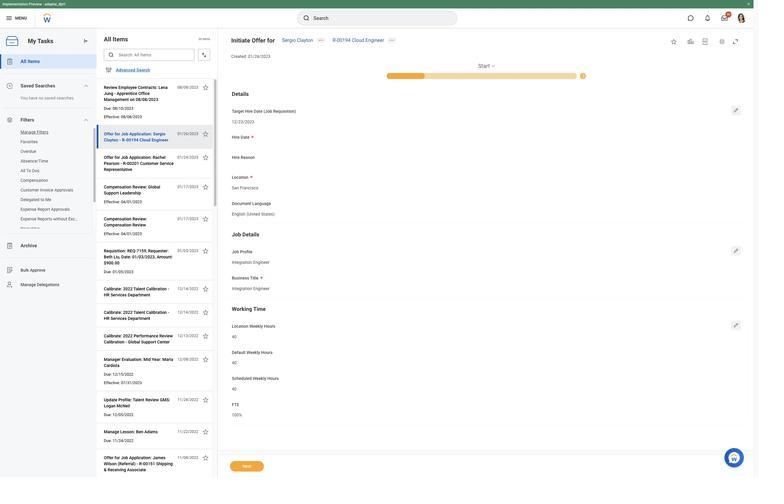 Task type: vqa. For each thing, say whether or not it's contained in the screenshot.
San Francisco
yes



Task type: describe. For each thing, give the bounding box(es) containing it.
4 star image from the top
[[202, 216, 209, 223]]

you have no saved searches button
[[0, 93, 91, 103]]

due: 08/10/2023
[[104, 106, 134, 111]]

weekly for default
[[247, 351, 260, 356]]

close environment banner image
[[748, 2, 751, 6]]

bulk
[[21, 268, 29, 273]]

configure image
[[105, 66, 112, 74]]

san francisco
[[232, 186, 259, 191]]

implementation
[[2, 2, 28, 6]]

engineer down search workday search field
[[366, 37, 384, 43]]

San Francisco text field
[[232, 182, 259, 193]]

integration for job
[[232, 260, 252, 265]]

hours for scheduled weekly hours
[[268, 377, 279, 382]]

approvals for customer invoice approvals
[[54, 188, 73, 193]]

manage for manage filters
[[21, 130, 36, 135]]

ben
[[136, 430, 143, 435]]

0 vertical spatial cloud
[[352, 37, 365, 43]]

chevron right image
[[580, 72, 587, 78]]

advanced search
[[116, 68, 150, 73]]

clipboard image
[[6, 58, 13, 65]]

3 effective: from the top
[[104, 232, 120, 237]]

2 vertical spatial all
[[21, 169, 25, 173]]

jung
[[104, 91, 113, 96]]

2022 for first calibrate: 2022 talent calibration - hr services department button from the bottom of the item list element
[[123, 311, 133, 315]]

services for first calibrate: 2022 talent calibration - hr services department button
[[111, 293, 127, 298]]

performance
[[134, 334, 158, 339]]

rename image
[[6, 267, 13, 274]]

default weekly hours
[[232, 351, 273, 356]]

target hire date (job requisition) element
[[232, 116, 255, 127]]

default
[[232, 351, 246, 356]]

01/26/2023 inside item list element
[[178, 132, 199, 136]]

sort image
[[201, 52, 207, 58]]

support inside compensation review: global support leadership
[[104, 191, 119, 196]]

job for offer for job application: james wilson (referral) - r-00151 shipping & receiving associate
[[121, 456, 128, 461]]

support inside the "calibrate: 2022 performance review calibration - global support center"
[[141, 340, 156, 345]]

1 12/14/2022 from the top
[[178, 287, 199, 292]]

30 for 30
[[727, 13, 731, 16]]

customer inside offer for job application: rachel pearson - r-00201 customer service representative
[[140, 161, 159, 166]]

6 star image from the top
[[202, 429, 209, 436]]

compensation inside my tasks element
[[21, 178, 48, 183]]

gear image
[[720, 39, 726, 45]]

1 vertical spatial all
[[21, 59, 26, 64]]

implementation preview -   adeptai_dpt1
[[2, 2, 66, 6]]

calibrate: for calibrate: 2022 performance review calibration - global support center "button"
[[104, 334, 122, 339]]

view printable version (pdf) image
[[702, 38, 709, 45]]

bulk approve
[[21, 268, 46, 273]]

cloud inside offer for job application: sergio clayton - r-00194 cloud engineer
[[140, 138, 151, 143]]

tasks
[[37, 37, 53, 45]]

due: 12/15/2022
[[104, 373, 134, 377]]

shipping
[[156, 462, 173, 467]]

perspective image
[[6, 117, 13, 124]]

effective: 04/01/2023 for support
[[104, 200, 142, 205]]

requisition:
[[104, 249, 126, 254]]

(job
[[264, 109, 272, 114]]

hr for first calibrate: 2022 talent calibration - hr services department button from the bottom of the item list element
[[104, 317, 110, 321]]

james
[[153, 456, 166, 461]]

review inside review employee contracts: lena jung - apprentice office management on 08/08/2023
[[104, 85, 117, 90]]

compensation inside compensation review: global support leadership
[[104, 185, 132, 190]]

04/01/2023 for support
[[121, 200, 142, 205]]

2022 for first calibrate: 2022 talent calibration - hr services department button
[[123, 287, 133, 292]]

initiate
[[231, 37, 250, 44]]

offer for job application: rachel pearson - r-00201 customer service representative
[[104, 155, 174, 172]]

11/28/2022
[[178, 398, 199, 403]]

review: for global
[[133, 185, 147, 190]]

1 department from the top
[[128, 293, 150, 298]]

calibrate: 2022 performance review calibration - global support center button
[[104, 333, 174, 346]]

location for location
[[232, 175, 248, 180]]

star image for due: 12/15/2022
[[202, 357, 209, 364]]

offer for job application: james wilson (referral) - r-00151 shipping & receiving associate
[[104, 456, 173, 473]]

40 for default weekly hours
[[232, 361, 237, 366]]

integration engineer for title
[[232, 287, 270, 291]]

- inside offer for job application: sergio clayton - r-00194 cloud engineer
[[119, 138, 121, 143]]

edit image for working time
[[734, 323, 740, 329]]

2 star image from the top
[[202, 154, 209, 161]]

item list element
[[97, 28, 218, 478]]

for up created: 01/26/2023
[[267, 37, 275, 44]]

associate
[[127, 468, 146, 473]]

manage lesson: ben adams button
[[104, 429, 160, 436]]

job profile
[[232, 250, 253, 255]]

review for calibrate: 2022 performance review calibration - global support center
[[159, 334, 173, 339]]

2 vertical spatial 08/08/2023
[[121, 115, 142, 119]]

search
[[137, 68, 150, 73]]

engineer inside offer for job application: sergio clayton - r-00194 cloud engineer
[[152, 138, 168, 143]]

location weekly hours
[[232, 325, 276, 329]]

target hire date (job requisition)
[[232, 109, 296, 114]]

expense reports without exceptions
[[21, 217, 89, 222]]

all inside item list element
[[104, 36, 111, 43]]

calibration inside the "calibrate: 2022 performance review calibration - global support center"
[[104, 340, 124, 345]]

calibration for first calibrate: 2022 talent calibration - hr services department button from the bottom of the item list element
[[146, 311, 167, 315]]

talent for first calibrate: 2022 talent calibration - hr services department button from the bottom of the item list element
[[134, 311, 145, 315]]

absence/time button
[[0, 157, 86, 166]]

1 vertical spatial date
[[241, 135, 250, 140]]

- inside offer for job application: james wilson (referral) - r-00151 shipping & receiving associate
[[137, 462, 138, 467]]

start navigation
[[225, 62, 748, 79]]

on
[[130, 97, 135, 102]]

review for compensation review: compensation review
[[133, 223, 146, 228]]

archive button
[[0, 239, 97, 254]]

favorites
[[21, 140, 38, 144]]

job for offer for job application: rachel pearson - r-00201 customer service representative
[[121, 155, 128, 160]]

recruiting
[[21, 227, 40, 231]]

calibrate: for first calibrate: 2022 talent calibration - hr services department button from the bottom of the item list element
[[104, 311, 122, 315]]

integration engineer text field for profile
[[232, 257, 270, 267]]

no
[[39, 96, 43, 101]]

notifications large image
[[705, 15, 711, 21]]

requisition: req-7159, requester: beth liu, date: 01/03/2023, amount: $900.00 button
[[104, 248, 174, 267]]

offer for offer for job application: sergio clayton - r-00194 cloud engineer
[[104, 132, 114, 137]]

0 vertical spatial 08/08/2023
[[178, 85, 199, 90]]

english
[[232, 212, 246, 217]]

justify image
[[5, 15, 13, 22]]

00194 inside offer for job application: sergio clayton - r-00194 cloud engineer
[[126, 138, 139, 143]]

talent for update profile: talent review gms: logan mcneil button
[[133, 398, 144, 403]]

expense reports without exceptions button
[[0, 215, 89, 224]]

list containing all items
[[0, 54, 97, 292]]

due: for requisition: req-7159, requester: beth liu, date: 01/03/2023, amount: $900.00
[[104, 270, 112, 275]]

evaluation:
[[122, 358, 143, 363]]

advanced
[[116, 68, 135, 73]]

req-
[[127, 249, 137, 254]]

expense report approvals button
[[0, 205, 86, 215]]

compensation inside start navigation
[[583, 74, 607, 78]]

for for offer for job application: rachel pearson - r-00201 customer service representative
[[115, 155, 120, 160]]

expense for expense reports without exceptions
[[21, 217, 36, 222]]

engineer inside business title element
[[253, 287, 270, 291]]

1 horizontal spatial date
[[254, 109, 263, 114]]

hire for hire date
[[232, 135, 240, 140]]

business
[[232, 276, 249, 281]]

have
[[29, 96, 38, 101]]

calibrate: 2022 talent calibration - hr services department for first calibrate: 2022 talent calibration - hr services department button
[[104, 287, 169, 298]]

job details
[[232, 232, 259, 238]]

12/23/2023
[[232, 119, 255, 124]]

Search Workday  search field
[[314, 11, 445, 25]]

00201
[[127, 161, 139, 166]]

7159,
[[137, 249, 147, 254]]

gms:
[[160, 398, 170, 403]]

30 for 30 items
[[199, 38, 202, 41]]

fte element
[[232, 410, 242, 421]]

saved
[[21, 83, 34, 89]]

12/15/2022
[[113, 373, 134, 377]]

40 for location weekly hours
[[232, 335, 237, 340]]

0 vertical spatial hire
[[245, 109, 253, 114]]

application: for 00201
[[129, 155, 152, 160]]

due: for update profile: talent review gms: logan mcneil
[[104, 413, 112, 418]]

- inside offer for job application: rachel pearson - r-00201 customer service representative
[[121, 161, 122, 166]]

clock check image
[[6, 82, 13, 90]]

report
[[37, 207, 50, 212]]

compensation review: compensation review button
[[104, 216, 174, 229]]

1 vertical spatial details
[[243, 232, 259, 238]]

12/08/2022
[[178, 358, 199, 362]]

to
[[41, 198, 44, 202]]

100% text field
[[232, 410, 242, 420]]

compensation review: compensation review
[[104, 217, 147, 228]]

integration for business
[[232, 287, 252, 291]]

calibrate: 2022 performance review calibration - global support center
[[104, 334, 173, 345]]

review employee contracts: lena jung - apprentice office management on 08/08/2023 button
[[104, 84, 174, 103]]

view related information image
[[688, 38, 695, 45]]

expense for expense report approvals
[[21, 207, 36, 212]]

star image for due: 12/05/2022
[[202, 397, 209, 404]]

you have no saved searches
[[21, 96, 74, 101]]

2 calibrate: 2022 talent calibration - hr services department button from the top
[[104, 309, 174, 323]]

talent for first calibrate: 2022 talent calibration - hr services department button
[[134, 287, 145, 292]]

absence/time
[[21, 159, 48, 164]]

items inside button
[[28, 59, 40, 64]]

delegated
[[21, 198, 40, 202]]

filters inside dropdown button
[[21, 117, 34, 123]]

integration engineer text field for title
[[232, 283, 270, 293]]

12/13/2022
[[178, 334, 199, 339]]

job details element
[[225, 226, 748, 298]]

profile
[[240, 250, 253, 255]]

0 vertical spatial 01/26/2023
[[248, 54, 271, 59]]

all items inside item list element
[[104, 36, 128, 43]]

review for update profile: talent review gms: logan mcneil
[[146, 398, 159, 403]]

year:
[[152, 358, 161, 363]]

representative
[[104, 167, 132, 172]]

due: 12/05/2022
[[104, 413, 134, 418]]

business title
[[232, 276, 259, 281]]

delegated to me button
[[0, 195, 86, 205]]

r- inside offer for job application: rachel pearson - r-00201 customer service representative
[[123, 161, 127, 166]]

san
[[232, 186, 239, 191]]

target
[[232, 109, 244, 114]]

01/17/2023 for compensation review: global support leadership
[[178, 185, 199, 189]]

star image for due: 01/05/2023
[[202, 248, 209, 255]]

40 text field for scheduled weekly hours
[[232, 384, 237, 394]]

0 vertical spatial clayton
[[297, 37, 313, 43]]

bulk approve link
[[0, 263, 97, 278]]

searches
[[35, 83, 55, 89]]

preview
[[29, 2, 42, 6]]

sergio clayton
[[282, 37, 313, 43]]

amount:
[[157, 255, 173, 260]]

all to dos button
[[0, 166, 86, 176]]

initiate offer for
[[231, 37, 275, 44]]

08/08/2023 inside review employee contracts: lena jung - apprentice office management on 08/08/2023
[[136, 97, 158, 102]]



Task type: locate. For each thing, give the bounding box(es) containing it.
&
[[104, 468, 107, 473]]

department
[[128, 293, 150, 298], [128, 317, 150, 321]]

me
[[45, 198, 51, 202]]

1 vertical spatial 00194
[[126, 138, 139, 143]]

offer down 'effective: 08/08/2023'
[[104, 132, 114, 137]]

manage inside 'link'
[[21, 283, 36, 288]]

due: down 'management'
[[104, 106, 112, 111]]

fullscreen image
[[732, 38, 740, 45]]

0 vertical spatial edit image
[[734, 248, 740, 255]]

list containing manage filters
[[0, 128, 97, 234]]

1 vertical spatial compensation button
[[0, 176, 86, 186]]

edit image
[[734, 248, 740, 255], [734, 323, 740, 329]]

1 horizontal spatial all items
[[104, 36, 128, 43]]

3 due: from the top
[[104, 373, 112, 377]]

0 vertical spatial support
[[104, 191, 119, 196]]

scheduled weekly hours element
[[232, 383, 237, 394]]

star image for due: 08/10/2023
[[202, 84, 209, 91]]

integration engineer text field down profile
[[232, 257, 270, 267]]

1 expense from the top
[[21, 207, 36, 212]]

offer up wilson
[[104, 456, 114, 461]]

offer inside offer for job application: james wilson (referral) - r-00151 shipping & receiving associate
[[104, 456, 114, 461]]

integration inside job profile element
[[232, 260, 252, 265]]

review:
[[133, 185, 147, 190], [133, 217, 147, 222]]

1 list from the top
[[0, 54, 97, 292]]

1 2022 from the top
[[123, 287, 133, 292]]

00194
[[337, 37, 351, 43], [126, 138, 139, 143]]

review up jung on the left top of the page
[[104, 85, 117, 90]]

1 vertical spatial customer
[[21, 188, 39, 193]]

1 vertical spatial manage
[[21, 283, 36, 288]]

star image for 11/08/2022
[[202, 455, 209, 462]]

approvals inside button
[[51, 207, 70, 212]]

mcneil
[[117, 404, 130, 409]]

filters up 'favorites' "button" in the top left of the page
[[37, 130, 48, 135]]

filters button
[[0, 113, 97, 128]]

r- inside offer for job application: sergio clayton - r-00194 cloud engineer
[[122, 138, 126, 143]]

job profile element
[[232, 257, 270, 268]]

2 vertical spatial talent
[[133, 398, 144, 403]]

location inside details element
[[232, 175, 248, 180]]

01/17/2023 for compensation review: compensation review
[[178, 217, 199, 221]]

filters up manage filters
[[21, 117, 34, 123]]

approvals up without
[[51, 207, 70, 212]]

0 vertical spatial details
[[232, 91, 249, 97]]

items
[[113, 36, 128, 43], [28, 59, 40, 64]]

for inside offer for job application: sergio clayton - r-00194 cloud engineer
[[115, 132, 120, 137]]

0 vertical spatial 40 text field
[[232, 331, 237, 342]]

document language
[[232, 201, 271, 206]]

0 vertical spatial approvals
[[54, 188, 73, 193]]

0 vertical spatial 04/01/2023
[[121, 200, 142, 205]]

r- inside offer for job application: james wilson (referral) - r-00151 shipping & receiving associate
[[139, 462, 143, 467]]

30 left "items"
[[199, 38, 202, 41]]

all items right clipboard icon
[[21, 59, 40, 64]]

5 star image from the top
[[202, 286, 209, 293]]

contracts:
[[138, 85, 158, 90]]

saved
[[44, 96, 56, 101]]

chevron down image inside filters dropdown button
[[84, 118, 89, 123]]

hire
[[245, 109, 253, 114], [232, 135, 240, 140], [232, 155, 240, 160]]

1 due: from the top
[[104, 106, 112, 111]]

0 vertical spatial talent
[[134, 287, 145, 292]]

star image for 12/14/2022
[[202, 309, 209, 317]]

0 vertical spatial global
[[148, 185, 160, 190]]

date left (job
[[254, 109, 263, 114]]

update profile: talent review gms: logan mcneil
[[104, 398, 170, 409]]

menu
[[15, 16, 27, 20]]

1 40 from the top
[[232, 335, 237, 340]]

application: up '00151'
[[129, 456, 152, 461]]

1 horizontal spatial global
[[148, 185, 160, 190]]

business title element
[[232, 283, 270, 294]]

offer up pearson
[[104, 155, 114, 160]]

star image
[[202, 131, 209, 138], [202, 154, 209, 161], [202, 184, 209, 191], [202, 216, 209, 223], [202, 286, 209, 293], [202, 429, 209, 436]]

2 12/14/2022 from the top
[[178, 311, 199, 315]]

department down 01/05/2023
[[128, 293, 150, 298]]

effective: 04/01/2023
[[104, 200, 142, 205], [104, 232, 142, 237]]

2 01/17/2023 from the top
[[178, 217, 199, 221]]

1 vertical spatial clayton
[[104, 138, 118, 143]]

0 vertical spatial location
[[232, 175, 248, 180]]

all items
[[104, 36, 128, 43], [21, 59, 40, 64]]

document
[[232, 201, 252, 206]]

1 horizontal spatial support
[[141, 340, 156, 345]]

searches
[[57, 96, 74, 101]]

offer inside offer for job application: rachel pearson - r-00201 customer service representative
[[104, 155, 114, 160]]

weekly for location
[[250, 325, 263, 329]]

calibrate: 2022 talent calibration - hr services department
[[104, 287, 169, 298], [104, 311, 169, 321]]

details
[[232, 91, 249, 97], [243, 232, 259, 238]]

manage for manage delegations
[[21, 283, 36, 288]]

30 inside button
[[727, 13, 731, 16]]

document language element
[[232, 208, 275, 219]]

40 for scheduled weekly hours
[[232, 387, 237, 392]]

01/26/2023 up 01/24/2023
[[178, 132, 199, 136]]

0 vertical spatial effective: 04/01/2023
[[104, 200, 142, 205]]

0 vertical spatial application:
[[129, 132, 152, 137]]

application: up 00201
[[129, 155, 152, 160]]

0 vertical spatial filters
[[21, 117, 34, 123]]

update
[[104, 398, 117, 403]]

weekly right scheduled
[[253, 377, 267, 382]]

items up search icon
[[113, 36, 128, 43]]

hire left reason
[[232, 155, 240, 160]]

1 star image from the top
[[202, 131, 209, 138]]

location for location weekly hours
[[232, 325, 248, 329]]

filters
[[21, 117, 34, 123], [37, 130, 48, 135]]

2 review: from the top
[[133, 217, 147, 222]]

30 left profile logan mcneil icon
[[727, 13, 731, 16]]

cardoza
[[104, 364, 120, 369]]

star image
[[671, 38, 678, 45], [202, 84, 209, 91], [202, 248, 209, 255], [202, 309, 209, 317], [202, 333, 209, 340], [202, 357, 209, 364], [202, 397, 209, 404], [202, 455, 209, 462]]

(referral)
[[118, 462, 136, 467]]

location up "san francisco" text box
[[232, 175, 248, 180]]

0 vertical spatial integration engineer
[[232, 260, 270, 265]]

- inside the "calibrate: 2022 performance review calibration - global support center"
[[126, 340, 127, 345]]

0 vertical spatial calibration
[[146, 287, 167, 292]]

default weekly hours element
[[232, 357, 237, 368]]

1 vertical spatial hr
[[104, 317, 110, 321]]

2 list from the top
[[0, 128, 97, 234]]

review: inside compensation review: global support leadership
[[133, 185, 147, 190]]

rachel
[[153, 155, 166, 160]]

1 01/17/2023 from the top
[[178, 185, 199, 189]]

services for first calibrate: 2022 talent calibration - hr services department button from the bottom of the item list element
[[111, 317, 127, 321]]

0 horizontal spatial clayton
[[104, 138, 118, 143]]

manage down bulk
[[21, 283, 36, 288]]

review left gms:
[[146, 398, 159, 403]]

location element
[[232, 182, 259, 193]]

lena
[[159, 85, 168, 90]]

effective: down the leadership
[[104, 200, 120, 205]]

1 hr from the top
[[104, 293, 110, 298]]

due: down $900.00
[[104, 270, 112, 275]]

review: down the leadership
[[133, 217, 147, 222]]

2 effective: from the top
[[104, 200, 120, 205]]

integration down job profile
[[232, 260, 252, 265]]

offer
[[252, 37, 266, 44], [104, 132, 114, 137], [104, 155, 114, 160], [104, 456, 114, 461]]

0 horizontal spatial date
[[241, 135, 250, 140]]

for inside offer for job application: rachel pearson - r-00201 customer service representative
[[115, 155, 120, 160]]

0 vertical spatial 2022
[[123, 287, 133, 292]]

effective: up requisition:
[[104, 232, 120, 237]]

1 vertical spatial chevron down image
[[84, 118, 89, 123]]

manage up favorites
[[21, 130, 36, 135]]

3 star image from the top
[[202, 184, 209, 191]]

talent inside update profile: talent review gms: logan mcneil
[[133, 398, 144, 403]]

0 vertical spatial hours
[[264, 325, 276, 329]]

location weekly hours element
[[232, 331, 237, 342]]

approvals inside 'button'
[[54, 188, 73, 193]]

1 chevron down image from the top
[[84, 84, 89, 89]]

hours for location weekly hours
[[264, 325, 276, 329]]

center
[[157, 340, 170, 345]]

for for offer for job application: james wilson (referral) - r-00151 shipping & receiving associate
[[115, 456, 120, 461]]

clayton up pearson
[[104, 138, 118, 143]]

0 vertical spatial sergio
[[282, 37, 296, 43]]

3 40 from the top
[[232, 387, 237, 392]]

2 vertical spatial hire
[[232, 155, 240, 160]]

chevron down image for saved searches
[[84, 84, 89, 89]]

engineer inside job profile element
[[253, 260, 270, 265]]

sergio
[[282, 37, 296, 43], [153, 132, 166, 137]]

30 button
[[719, 11, 732, 25]]

0 vertical spatial customer
[[140, 161, 159, 166]]

customer up delegated at the left of the page
[[21, 188, 39, 193]]

calibrate: inside the "calibrate: 2022 performance review calibration - global support center"
[[104, 334, 122, 339]]

1 horizontal spatial 30
[[727, 13, 731, 16]]

review
[[104, 85, 117, 90], [133, 223, 146, 228], [159, 334, 173, 339], [146, 398, 159, 403]]

4 effective: from the top
[[104, 381, 120, 386]]

1 location from the top
[[232, 175, 248, 180]]

support down performance
[[141, 340, 156, 345]]

hire for hire reason
[[232, 155, 240, 160]]

location inside working time element
[[232, 325, 248, 329]]

1 vertical spatial global
[[128, 340, 140, 345]]

edit image inside the job details element
[[734, 248, 740, 255]]

expense report approvals
[[21, 207, 70, 212]]

chevron down image inside saved searches "dropdown button"
[[84, 84, 89, 89]]

1 vertical spatial 04/01/2023
[[121, 232, 142, 237]]

08/08/2023 right lena
[[178, 85, 199, 90]]

- inside menu banner
[[43, 2, 44, 6]]

2 services from the top
[[111, 317, 127, 321]]

engineer up title
[[253, 260, 270, 265]]

0 vertical spatial all
[[104, 36, 111, 43]]

1 vertical spatial all items
[[21, 59, 40, 64]]

filters inside 'button'
[[37, 130, 48, 135]]

1 vertical spatial integration engineer text field
[[232, 283, 270, 293]]

100%
[[232, 413, 242, 418]]

start button
[[479, 62, 490, 70]]

job up (referral)
[[121, 456, 128, 461]]

manage inside 'button'
[[21, 130, 36, 135]]

requester:
[[148, 249, 169, 254]]

all items button
[[0, 54, 97, 69]]

customer invoice approvals
[[21, 188, 73, 193]]

1 vertical spatial 08/08/2023
[[136, 97, 158, 102]]

list
[[0, 54, 97, 292], [0, 128, 97, 234]]

2 due: from the top
[[104, 270, 112, 275]]

menu banner
[[0, 0, 754, 28]]

transformation import image
[[83, 38, 89, 44]]

application: inside offer for job application: rachel pearson - r-00201 customer service representative
[[129, 155, 152, 160]]

1 vertical spatial cloud
[[140, 138, 151, 143]]

01/26/2023
[[248, 54, 271, 59], [178, 132, 199, 136]]

1 vertical spatial services
[[111, 317, 127, 321]]

1 integration engineer from the top
[[232, 260, 270, 265]]

compensation review: global support leadership button
[[104, 184, 174, 197]]

2 department from the top
[[128, 317, 150, 321]]

English (United States) text field
[[232, 208, 275, 219]]

1 vertical spatial 30
[[199, 38, 202, 41]]

0 vertical spatial integration
[[232, 260, 252, 265]]

04/01/2023 for review
[[121, 232, 142, 237]]

calibrate: for first calibrate: 2022 talent calibration - hr services department button
[[104, 287, 122, 292]]

effective: 07/31/2023
[[104, 381, 142, 386]]

due: for review employee contracts: lena jung - apprentice office management on 08/08/2023
[[104, 106, 112, 111]]

review: up the leadership
[[133, 185, 147, 190]]

2 hr from the top
[[104, 317, 110, 321]]

0 vertical spatial 00194
[[337, 37, 351, 43]]

user plus image
[[6, 282, 13, 289]]

clipboard image
[[6, 243, 13, 250]]

1 calibrate: from the top
[[104, 287, 122, 292]]

4 due: from the top
[[104, 413, 112, 418]]

2022 for calibrate: 2022 performance review calibration - global support center "button"
[[123, 334, 133, 339]]

2 40 text field from the top
[[232, 358, 237, 368]]

0 horizontal spatial filters
[[21, 117, 34, 123]]

40 up default
[[232, 335, 237, 340]]

location
[[232, 175, 248, 180], [232, 325, 248, 329]]

2 calibrate: from the top
[[104, 311, 122, 315]]

manage lesson: ben adams
[[104, 430, 158, 435]]

items inside item list element
[[113, 36, 128, 43]]

profile logan mcneil image
[[737, 13, 747, 24]]

1 calibrate: 2022 talent calibration - hr services department from the top
[[104, 287, 169, 298]]

2 vertical spatial hours
[[268, 377, 279, 382]]

1 calibrate: 2022 talent calibration - hr services department button from the top
[[104, 286, 174, 299]]

job up job profile
[[232, 232, 241, 238]]

working
[[232, 306, 252, 313]]

due: for manager evaluation: mid year: maria cardoza
[[104, 373, 112, 377]]

2 2022 from the top
[[123, 311, 133, 315]]

manage
[[21, 130, 36, 135], [21, 283, 36, 288], [104, 430, 119, 435]]

effective: 04/01/2023 for review
[[104, 232, 142, 237]]

hire right target
[[245, 109, 253, 114]]

my tasks element
[[0, 28, 97, 478]]

start
[[479, 63, 490, 69]]

compensation button inside start navigation
[[580, 72, 607, 79]]

integration engineer down profile
[[232, 260, 270, 265]]

approvals right invoice
[[54, 188, 73, 193]]

1 40 text field from the top
[[232, 331, 237, 342]]

effective: 04/01/2023 down compensation review: compensation review
[[104, 232, 142, 237]]

all items inside button
[[21, 59, 40, 64]]

12/05/2022
[[113, 413, 134, 418]]

search image
[[303, 15, 310, 22]]

integration engineer text field down title
[[232, 283, 270, 293]]

weekly right default
[[247, 351, 260, 356]]

0 horizontal spatial 00194
[[126, 138, 139, 143]]

my
[[28, 37, 36, 45]]

customer down the rachel
[[140, 161, 159, 166]]

2 40 from the top
[[232, 361, 237, 366]]

for down 'effective: 08/08/2023'
[[115, 132, 120, 137]]

01/26/2023 down initiate offer for
[[248, 54, 271, 59]]

items
[[203, 38, 210, 41]]

40 text field
[[232, 331, 237, 342], [232, 358, 237, 368], [232, 384, 237, 394]]

for for offer for job application: sergio clayton - r-00194 cloud engineer
[[115, 132, 120, 137]]

working time element
[[225, 301, 748, 425]]

chevron down image for filters
[[84, 118, 89, 123]]

1 vertical spatial 01/17/2023
[[178, 217, 199, 221]]

(united
[[247, 212, 260, 217]]

3 40 text field from the top
[[232, 384, 237, 394]]

1 vertical spatial integration engineer
[[232, 287, 270, 291]]

application: inside offer for job application: sergio clayton - r-00194 cloud engineer
[[129, 132, 152, 137]]

1 vertical spatial 12/14/2022
[[178, 311, 199, 315]]

0 vertical spatial expense
[[21, 207, 36, 212]]

0 vertical spatial chevron down image
[[84, 84, 89, 89]]

0 vertical spatial date
[[254, 109, 263, 114]]

1 vertical spatial calibration
[[146, 311, 167, 315]]

star image for 12/13/2022
[[202, 333, 209, 340]]

1 edit image from the top
[[734, 248, 740, 255]]

40 text field for location weekly hours
[[232, 331, 237, 342]]

2 integration engineer from the top
[[232, 287, 270, 291]]

2 vertical spatial manage
[[104, 430, 119, 435]]

0 horizontal spatial 30
[[199, 38, 202, 41]]

2 integration engineer text field from the top
[[232, 283, 270, 293]]

1 review: from the top
[[133, 185, 147, 190]]

5 due: from the top
[[104, 439, 112, 444]]

2022 inside the "calibrate: 2022 performance review calibration - global support center"
[[123, 334, 133, 339]]

offer for job application: rachel pearson - r-00201 customer service representative button
[[104, 154, 174, 173]]

0 horizontal spatial global
[[128, 340, 140, 345]]

1 services from the top
[[111, 293, 127, 298]]

expense up recruiting
[[21, 217, 36, 222]]

job up 00201
[[121, 155, 128, 160]]

1 horizontal spatial 00194
[[337, 37, 351, 43]]

expense down delegated at the left of the page
[[21, 207, 36, 212]]

2 effective: 04/01/2023 from the top
[[104, 232, 142, 237]]

0 vertical spatial all items
[[104, 36, 128, 43]]

1 vertical spatial filters
[[37, 130, 48, 135]]

customer inside 'button'
[[21, 188, 39, 193]]

Search: All Items text field
[[104, 49, 195, 61]]

edit image for job details
[[734, 248, 740, 255]]

clayton inside offer for job application: sergio clayton - r-00194 cloud engineer
[[104, 138, 118, 143]]

review inside the "calibrate: 2022 performance review calibration - global support center"
[[159, 334, 173, 339]]

review up 7159,
[[133, 223, 146, 228]]

manage up due: 11/24/2022
[[104, 430, 119, 435]]

service
[[160, 161, 174, 166]]

weekly for scheduled
[[253, 377, 267, 382]]

2 vertical spatial weekly
[[253, 377, 267, 382]]

location up location weekly hours element
[[232, 325, 248, 329]]

job inside offer for job application: james wilson (referral) - r-00151 shipping & receiving associate
[[121, 456, 128, 461]]

job left profile
[[232, 250, 239, 255]]

- inside review employee contracts: lena jung - apprentice office management on 08/08/2023
[[114, 91, 116, 96]]

1 horizontal spatial items
[[113, 36, 128, 43]]

2 location from the top
[[232, 325, 248, 329]]

40 text field for default weekly hours
[[232, 358, 237, 368]]

all up search icon
[[104, 36, 111, 43]]

1 horizontal spatial customer
[[140, 161, 159, 166]]

40 text field up default
[[232, 331, 237, 342]]

1 vertical spatial integration
[[232, 287, 252, 291]]

calibrate: 2022 talent calibration - hr services department for first calibrate: 2022 talent calibration - hr services department button from the bottom of the item list element
[[104, 311, 169, 321]]

created: 01/26/2023
[[231, 54, 271, 59]]

offer inside offer for job application: sergio clayton - r-00194 cloud engineer
[[104, 132, 114, 137]]

job inside offer for job application: rachel pearson - r-00201 customer service representative
[[121, 155, 128, 160]]

3 calibrate: from the top
[[104, 334, 122, 339]]

weekly
[[250, 325, 263, 329], [247, 351, 260, 356], [253, 377, 267, 382]]

12/23/2023 text field
[[232, 116, 255, 126]]

manager evaluation: mid year: maria cardoza
[[104, 358, 173, 369]]

manage for manage lesson: ben adams
[[104, 430, 119, 435]]

review: for compensation
[[133, 217, 147, 222]]

1 horizontal spatial clayton
[[297, 37, 313, 43]]

due: down logan
[[104, 413, 112, 418]]

pearson
[[104, 161, 120, 166]]

edit image
[[734, 107, 740, 114]]

adeptai_dpt1
[[45, 2, 66, 6]]

review: inside compensation review: compensation review
[[133, 217, 147, 222]]

global
[[148, 185, 160, 190], [128, 340, 140, 345]]

date down 12/23/2023
[[241, 135, 250, 140]]

details up profile
[[243, 232, 259, 238]]

04/01/2023 down compensation review: compensation review
[[121, 232, 142, 237]]

0 horizontal spatial items
[[28, 59, 40, 64]]

job down 'effective: 08/08/2023'
[[121, 132, 128, 137]]

clayton down search image
[[297, 37, 313, 43]]

40 down default
[[232, 361, 237, 366]]

application: for 00194
[[129, 132, 152, 137]]

language
[[253, 201, 271, 206]]

requisition)
[[273, 109, 296, 114]]

chevron down image
[[84, 84, 89, 89], [84, 118, 89, 123]]

1 vertical spatial review:
[[133, 217, 147, 222]]

40 text field down default
[[232, 358, 237, 368]]

for up wilson
[[115, 456, 120, 461]]

review up center
[[159, 334, 173, 339]]

2 vertical spatial calibration
[[104, 340, 124, 345]]

1 vertical spatial effective: 04/01/2023
[[104, 232, 142, 237]]

details element
[[225, 85, 748, 223]]

04/01/2023 down the leadership
[[121, 200, 142, 205]]

2 edit image from the top
[[734, 323, 740, 329]]

weekly down time
[[250, 325, 263, 329]]

review inside compensation review: compensation review
[[133, 223, 146, 228]]

edit image inside working time element
[[734, 323, 740, 329]]

08/10/2023
[[113, 106, 134, 111]]

global inside compensation review: global support leadership
[[148, 185, 160, 190]]

1 vertical spatial calibrate: 2022 talent calibration - hr services department
[[104, 311, 169, 321]]

1 effective: from the top
[[104, 115, 120, 119]]

calibrate: 2022 talent calibration - hr services department button up performance
[[104, 309, 174, 323]]

integration inside business title element
[[232, 287, 252, 291]]

1 integration from the top
[[232, 260, 252, 265]]

1 vertical spatial hire
[[232, 135, 240, 140]]

2022 up the "calibrate: 2022 performance review calibration - global support center"
[[123, 311, 133, 315]]

0 horizontal spatial cloud
[[140, 138, 151, 143]]

due: down cardoza
[[104, 373, 112, 377]]

0 vertical spatial hr
[[104, 293, 110, 298]]

all left to
[[21, 169, 25, 173]]

for inside offer for job application: james wilson (referral) - r-00151 shipping & receiving associate
[[115, 456, 120, 461]]

all items up search icon
[[104, 36, 128, 43]]

department up performance
[[128, 317, 150, 321]]

inbox large image
[[722, 15, 728, 21]]

application: for r-
[[129, 456, 152, 461]]

1 horizontal spatial cloud
[[352, 37, 365, 43]]

2 04/01/2023 from the top
[[121, 232, 142, 237]]

1 integration engineer text field from the top
[[232, 257, 270, 267]]

0 horizontal spatial compensation button
[[0, 176, 86, 186]]

application: down 'effective: 08/08/2023'
[[129, 132, 152, 137]]

items down my
[[28, 59, 40, 64]]

search image
[[108, 52, 114, 58]]

approvals for expense report approvals
[[51, 207, 70, 212]]

1 vertical spatial 2022
[[123, 311, 133, 315]]

2 expense from the top
[[21, 217, 36, 222]]

manage inside button
[[104, 430, 119, 435]]

due: left 11/24/2022
[[104, 439, 112, 444]]

services up the "calibrate: 2022 performance review calibration - global support center"
[[111, 317, 127, 321]]

support left the leadership
[[104, 191, 119, 196]]

menu button
[[0, 8, 35, 28]]

effective: down the due: 08/10/2023
[[104, 115, 120, 119]]

calibrate: 2022 talent calibration - hr services department button down 01/05/2023
[[104, 286, 174, 299]]

review inside update profile: talent review gms: logan mcneil
[[146, 398, 159, 403]]

integration down business
[[232, 287, 252, 291]]

$900.00
[[104, 261, 120, 266]]

3 2022 from the top
[[123, 334, 133, 339]]

francisco
[[240, 186, 259, 191]]

global down performance
[[128, 340, 140, 345]]

review employee contracts: lena jung - apprentice office management on 08/08/2023
[[104, 85, 168, 102]]

Integration Engineer text field
[[232, 257, 270, 267], [232, 283, 270, 293]]

0 horizontal spatial all items
[[21, 59, 40, 64]]

time
[[253, 306, 266, 313]]

manage delegations
[[21, 283, 59, 288]]

0 vertical spatial items
[[113, 36, 128, 43]]

1 vertical spatial calibrate:
[[104, 311, 122, 315]]

my tasks
[[28, 37, 53, 45]]

employee
[[118, 85, 137, 90]]

1 vertical spatial sergio
[[153, 132, 166, 137]]

effective: 04/01/2023 down the leadership
[[104, 200, 142, 205]]

offer for offer for job application: rachel pearson - r-00201 customer service representative
[[104, 155, 114, 160]]

invoice
[[40, 188, 53, 193]]

engineer up the rachel
[[152, 138, 168, 143]]

engineer down title
[[253, 287, 270, 291]]

job inside offer for job application: sergio clayton - r-00194 cloud engineer
[[121, 132, 128, 137]]

offer for offer for job application: james wilson (referral) - r-00151 shipping & receiving associate
[[104, 456, 114, 461]]

2 calibrate: 2022 talent calibration - hr services department from the top
[[104, 311, 169, 321]]

40 text field down scheduled
[[232, 384, 237, 394]]

40 down scheduled
[[232, 387, 237, 392]]

2 integration from the top
[[232, 287, 252, 291]]

1 horizontal spatial compensation button
[[580, 72, 607, 79]]

offer for job application: sergio clayton - r-00194 cloud engineer
[[104, 132, 168, 143]]

integration engineer down title
[[232, 287, 270, 291]]

1 vertical spatial support
[[141, 340, 156, 345]]

calibration for first calibrate: 2022 talent calibration - hr services department button
[[146, 287, 167, 292]]

effective: down due: 12/15/2022
[[104, 381, 120, 386]]

integration engineer for profile
[[232, 260, 270, 265]]

2 chevron down image from the top
[[84, 118, 89, 123]]

1 04/01/2023 from the top
[[121, 200, 142, 205]]

job for offer for job application: sergio clayton - r-00194 cloud engineer
[[121, 132, 128, 137]]

calibrate: 2022 talent calibration - hr services department up performance
[[104, 311, 169, 321]]

0 vertical spatial department
[[128, 293, 150, 298]]

services down due: 01/05/2023
[[111, 293, 127, 298]]

01/03/2023,
[[132, 255, 156, 260]]

compensation review: global support leadership
[[104, 185, 160, 196]]

0 vertical spatial integration engineer text field
[[232, 257, 270, 267]]

1 vertical spatial calibrate: 2022 talent calibration - hr services department button
[[104, 309, 174, 323]]

1 horizontal spatial sergio
[[282, 37, 296, 43]]

due: for manage lesson: ben adams
[[104, 439, 112, 444]]

maria
[[162, 358, 173, 363]]

application: inside offer for job application: james wilson (referral) - r-00151 shipping & receiving associate
[[129, 456, 152, 461]]

lesson:
[[120, 430, 135, 435]]

08/08/2023 down "08/10/2023"
[[121, 115, 142, 119]]

global down service
[[148, 185, 160, 190]]

1 effective: 04/01/2023 from the top
[[104, 200, 142, 205]]

adams
[[144, 430, 158, 435]]

hours for default weekly hours
[[261, 351, 273, 356]]

compensation button
[[580, 72, 607, 79], [0, 176, 86, 186]]

requisition: req-7159, requester: beth liu, date: 01/03/2023, amount: $900.00
[[104, 249, 173, 266]]

r-00194 cloud engineer
[[333, 37, 384, 43]]

for up pearson
[[115, 155, 120, 160]]

sergio inside offer for job application: sergio clayton - r-00194 cloud engineer
[[153, 132, 166, 137]]

global inside the "calibrate: 2022 performance review calibration - global support center"
[[128, 340, 140, 345]]

11/24/2022
[[113, 439, 134, 444]]

offer up created: 01/26/2023
[[252, 37, 266, 44]]

all to dos
[[21, 169, 39, 173]]

2022 left performance
[[123, 334, 133, 339]]

30 inside item list element
[[199, 38, 202, 41]]

all right clipboard icon
[[21, 59, 26, 64]]

1 vertical spatial edit image
[[734, 323, 740, 329]]

0 vertical spatial calibrate:
[[104, 287, 122, 292]]

1 vertical spatial approvals
[[51, 207, 70, 212]]

reason
[[241, 155, 255, 160]]

1 vertical spatial talent
[[134, 311, 145, 315]]

hire down 12/23/2023
[[232, 135, 240, 140]]

hr for first calibrate: 2022 talent calibration - hr services department button
[[104, 293, 110, 298]]

0 vertical spatial 01/17/2023
[[178, 185, 199, 189]]

0 vertical spatial services
[[111, 293, 127, 298]]



